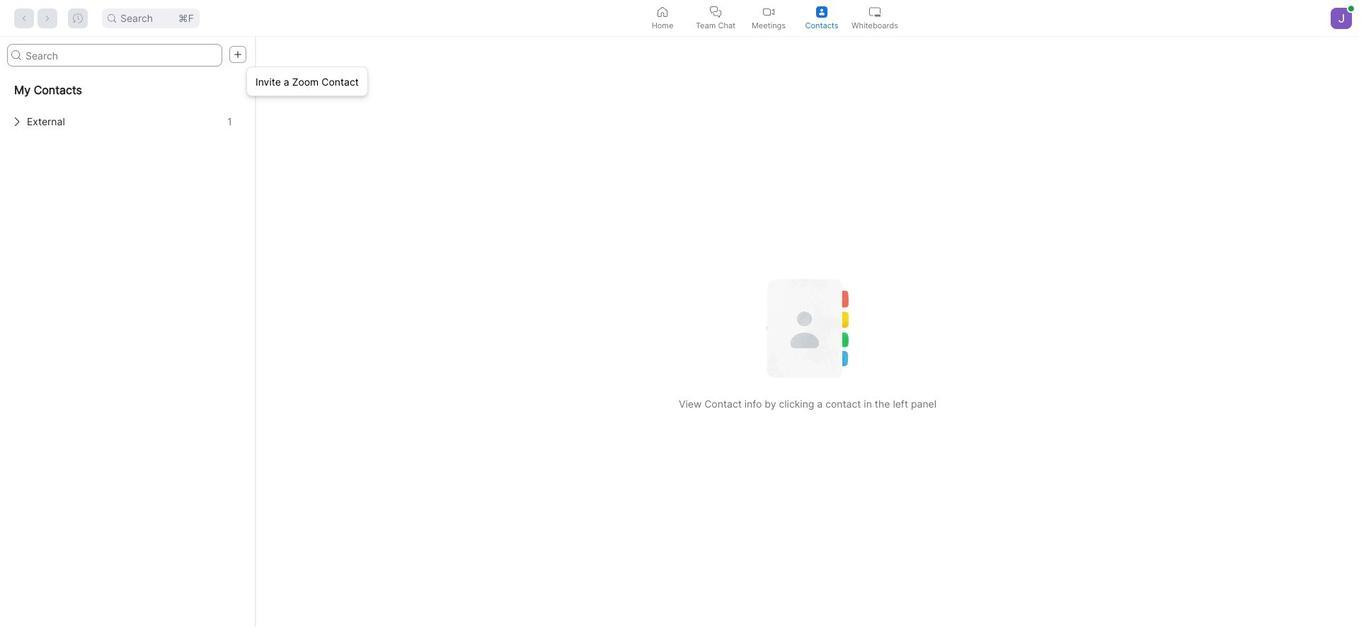 Task type: locate. For each thing, give the bounding box(es) containing it.
chevron right image
[[13, 118, 21, 126]]

tab panel
[[0, 37, 1360, 627]]

tab list
[[636, 0, 902, 36]]

plus small image
[[233, 50, 243, 59]]

video on image
[[763, 6, 775, 17]]

my contacts grouping, external, 1 items enclose, level 2, 1 of 1, not selected tree item
[[6, 108, 249, 136]]

plus small image
[[233, 50, 243, 59]]

home small image
[[657, 6, 669, 17], [657, 6, 669, 17]]

magnifier image
[[11, 50, 21, 60], [11, 50, 21, 60]]

magnifier image
[[108, 14, 116, 22], [108, 14, 116, 22]]

profile contact image
[[817, 6, 828, 17], [817, 6, 828, 17]]

tree
[[0, 72, 254, 136]]

online image
[[1349, 5, 1355, 11]]

whiteboard small image
[[870, 6, 881, 17], [870, 6, 881, 17]]

chevron right image
[[13, 118, 21, 126]]

team chat image
[[710, 6, 722, 17], [710, 6, 722, 17]]



Task type: describe. For each thing, give the bounding box(es) containing it.
online image
[[1349, 5, 1355, 11]]

video on image
[[763, 6, 775, 17]]

my contacts heading
[[0, 72, 254, 108]]

Search text field
[[7, 44, 222, 67]]



Task type: vqa. For each thing, say whether or not it's contained in the screenshot.
online image
yes



